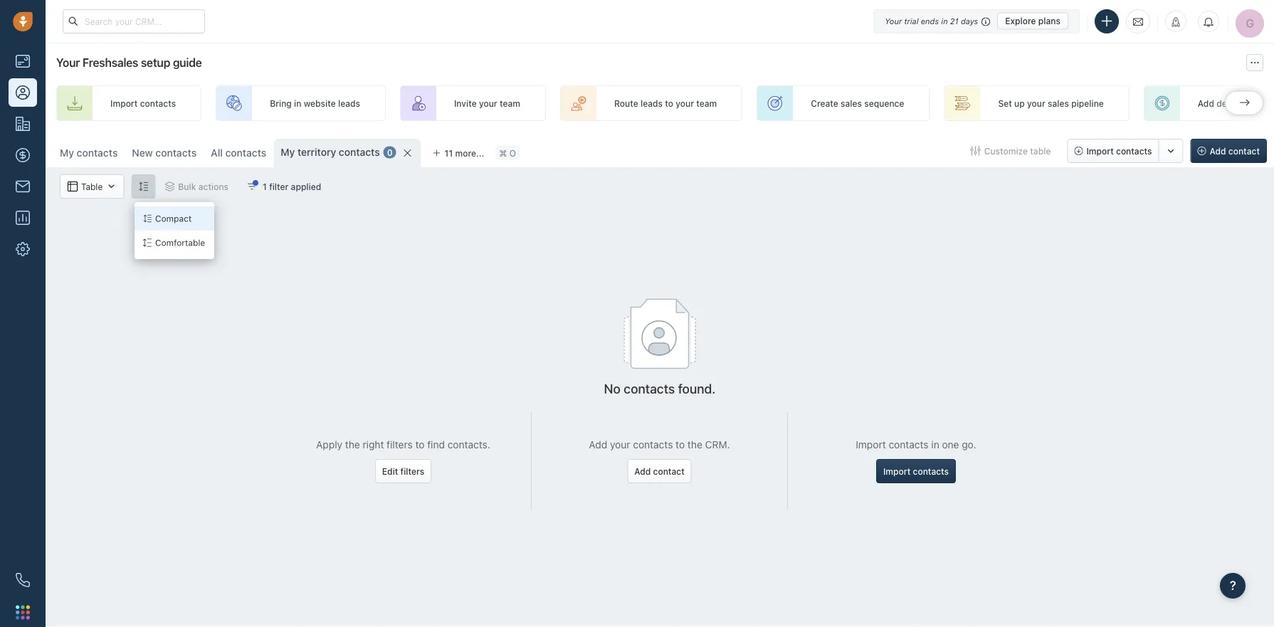 Task type: vqa. For each thing, say whether or not it's contained in the screenshot.
middle Import Contacts
yes



Task type: locate. For each thing, give the bounding box(es) containing it.
0 horizontal spatial your
[[56, 56, 80, 69]]

my contacts button
[[53, 139, 125, 167], [60, 147, 118, 159]]

2 vertical spatial in
[[932, 439, 940, 451]]

container_wx8msf4aqz5i3rn1 image
[[106, 182, 116, 192], [165, 182, 175, 192], [247, 182, 257, 192]]

filters right right
[[387, 439, 413, 451]]

add left the deal
[[1198, 98, 1215, 108]]

1 horizontal spatial import contacts button
[[1068, 139, 1160, 163]]

0 horizontal spatial sales
[[841, 98, 862, 108]]

import contacts down pipeline at the right top
[[1087, 146, 1153, 156]]

your down no
[[610, 439, 631, 451]]

leads right "route"
[[641, 98, 663, 108]]

bulk actions button
[[155, 174, 238, 199]]

filters
[[387, 439, 413, 451], [401, 466, 425, 476]]

import contacts button down pipeline at the right top
[[1068, 139, 1160, 163]]

1 leads from the left
[[338, 98, 360, 108]]

2 sales from the left
[[1048, 98, 1070, 108]]

your
[[885, 16, 902, 26], [56, 56, 80, 69]]

sales right create
[[841, 98, 862, 108]]

import contacts button down import contacts in one go. at the right bottom
[[877, 459, 956, 483]]

to right "route"
[[665, 98, 674, 108]]

1 horizontal spatial team
[[697, 98, 717, 108]]

filters right edit
[[401, 466, 425, 476]]

2 leads from the left
[[641, 98, 663, 108]]

comfortable
[[155, 238, 205, 248]]

0 horizontal spatial team
[[500, 98, 521, 108]]

0 vertical spatial container_wx8msf4aqz5i3rn1 image
[[971, 146, 981, 156]]

guide
[[173, 56, 202, 69]]

container_wx8msf4aqz5i3rn1 image left 1
[[247, 182, 257, 192]]

your left trial
[[885, 16, 902, 26]]

compact
[[155, 214, 192, 224]]

to
[[665, 98, 674, 108], [416, 439, 425, 451], [676, 439, 685, 451]]

customize table button
[[962, 139, 1061, 163]]

style_myh0__igzzd8unmi image
[[138, 182, 148, 192]]

1 sales from the left
[[841, 98, 862, 108]]

route leads to your team link
[[560, 85, 743, 121]]

0 horizontal spatial leads
[[338, 98, 360, 108]]

to left find
[[416, 439, 425, 451]]

your left freshsales
[[56, 56, 80, 69]]

2 horizontal spatial import contacts
[[1087, 146, 1153, 156]]

import contacts link
[[56, 85, 202, 121]]

phone image
[[16, 573, 30, 588]]

container_wx8msf4aqz5i3rn1 image inside bulk actions button
[[165, 182, 175, 192]]

contact down add your contacts to the crm.
[[653, 466, 685, 476]]

your trial ends in 21 days
[[885, 16, 979, 26]]

days
[[961, 16, 979, 26]]

0 horizontal spatial my
[[60, 147, 74, 159]]

container_wx8msf4aqz5i3rn1 image left "bulk"
[[165, 182, 175, 192]]

1 vertical spatial add contact button
[[628, 459, 692, 483]]

add deal
[[1198, 98, 1235, 108]]

all contacts button
[[204, 139, 274, 167], [211, 147, 267, 159]]

import contacts down setup
[[110, 98, 176, 108]]

actions
[[199, 182, 229, 192]]

no contacts found.
[[604, 381, 716, 396]]

to left crm.
[[676, 439, 685, 451]]

1 horizontal spatial add contact
[[1210, 146, 1261, 156]]

container_wx8msf4aqz5i3rn1 image inside customize table button
[[971, 146, 981, 156]]

plans
[[1039, 16, 1061, 26]]

2 container_wx8msf4aqz5i3rn1 image from the left
[[165, 182, 175, 192]]

my up table popup button
[[60, 147, 74, 159]]

1 vertical spatial container_wx8msf4aqz5i3rn1 image
[[68, 182, 78, 192]]

sales left pipeline at the right top
[[1048, 98, 1070, 108]]

freshworks switcher image
[[16, 606, 30, 620]]

add contact down the deal
[[1210, 146, 1261, 156]]

1 horizontal spatial container_wx8msf4aqz5i3rn1 image
[[165, 182, 175, 192]]

21
[[951, 16, 959, 26]]

1 vertical spatial in
[[294, 98, 302, 108]]

my
[[281, 146, 295, 158], [60, 147, 74, 159]]

0 vertical spatial contact
[[1229, 146, 1261, 156]]

add contact down add your contacts to the crm.
[[635, 466, 685, 476]]

team inside route leads to your team link
[[697, 98, 717, 108]]

container_wx8msf4aqz5i3rn1 image for table
[[68, 182, 78, 192]]

1 horizontal spatial sales
[[1048, 98, 1070, 108]]

1 horizontal spatial your
[[885, 16, 902, 26]]

0 vertical spatial import contacts button
[[1068, 139, 1160, 163]]

leads
[[338, 98, 360, 108], [641, 98, 663, 108]]

contacts
[[140, 98, 176, 108], [1117, 146, 1153, 156], [339, 146, 380, 158], [77, 147, 118, 159], [156, 147, 197, 159], [225, 147, 267, 159], [624, 381, 675, 396], [633, 439, 673, 451], [889, 439, 929, 451], [913, 466, 949, 476]]

add
[[1198, 98, 1215, 108], [1210, 146, 1227, 156], [589, 439, 608, 451], [635, 466, 651, 476]]

1 horizontal spatial my
[[281, 146, 295, 158]]

leads right website
[[338, 98, 360, 108]]

invite your team
[[454, 98, 521, 108]]

container_wx8msf4aqz5i3rn1 image
[[971, 146, 981, 156], [68, 182, 78, 192]]

my left the 'territory'
[[281, 146, 295, 158]]

add contact button down the deal
[[1191, 139, 1268, 163]]

your right "route"
[[676, 98, 694, 108]]

0 horizontal spatial import contacts
[[110, 98, 176, 108]]

add contact button
[[1191, 139, 1268, 163], [628, 459, 692, 483]]

customize table
[[985, 146, 1051, 156]]

container_wx8msf4aqz5i3rn1 image for customize table
[[971, 146, 981, 156]]

import contacts group
[[1068, 139, 1184, 163]]

0 horizontal spatial contact
[[653, 466, 685, 476]]

Search your CRM... text field
[[63, 9, 205, 33]]

table button
[[60, 174, 124, 199]]

1 filter applied
[[263, 182, 321, 192]]

my territory contacts 0
[[281, 146, 393, 158]]

add down add your contacts to the crm.
[[635, 466, 651, 476]]

in right bring
[[294, 98, 302, 108]]

container_wx8msf4aqz5i3rn1 image left "table"
[[68, 182, 78, 192]]

import contacts down import contacts in one go. at the right bottom
[[884, 466, 949, 476]]

1 vertical spatial filters
[[401, 466, 425, 476]]

import
[[110, 98, 138, 108], [1087, 146, 1114, 156], [856, 439, 886, 451], [884, 466, 911, 476]]

bring
[[270, 98, 292, 108]]

container_wx8msf4aqz5i3rn1 image left "customize" at the top right of the page
[[971, 146, 981, 156]]

contact down the deal
[[1229, 146, 1261, 156]]

deal
[[1217, 98, 1235, 108]]

edit
[[382, 466, 398, 476]]

apply
[[316, 439, 343, 451]]

your
[[479, 98, 498, 108], [676, 98, 694, 108], [1028, 98, 1046, 108], [610, 439, 631, 451]]

the left crm.
[[688, 439, 703, 451]]

one
[[943, 439, 960, 451]]

import contacts button
[[1068, 139, 1160, 163], [877, 459, 956, 483]]

new
[[132, 147, 153, 159]]

filter
[[269, 182, 289, 192]]

2 the from the left
[[688, 439, 703, 451]]

bulk
[[178, 182, 196, 192]]

1 horizontal spatial container_wx8msf4aqz5i3rn1 image
[[971, 146, 981, 156]]

phone element
[[9, 566, 37, 595]]

invite
[[454, 98, 477, 108]]

3 container_wx8msf4aqz5i3rn1 image from the left
[[247, 182, 257, 192]]

add contact button down add your contacts to the crm.
[[628, 459, 692, 483]]

0 horizontal spatial in
[[294, 98, 302, 108]]

0
[[387, 147, 393, 157]]

sales
[[841, 98, 862, 108], [1048, 98, 1070, 108]]

1 vertical spatial add contact
[[635, 466, 685, 476]]

in left the one
[[932, 439, 940, 451]]

2 team from the left
[[697, 98, 717, 108]]

leads inside route leads to your team link
[[641, 98, 663, 108]]

1 horizontal spatial leads
[[641, 98, 663, 108]]

contact
[[1229, 146, 1261, 156], [653, 466, 685, 476]]

container_wx8msf4aqz5i3rn1 image inside the 1 filter applied button
[[247, 182, 257, 192]]

1 container_wx8msf4aqz5i3rn1 image from the left
[[106, 182, 116, 192]]

dialog
[[135, 202, 214, 259]]

set up your sales pipeline link
[[945, 85, 1130, 121]]

find
[[427, 439, 445, 451]]

0 horizontal spatial import contacts button
[[877, 459, 956, 483]]

explore plans
[[1006, 16, 1061, 26]]

up
[[1015, 98, 1025, 108]]

edit filters button
[[375, 459, 432, 483]]

2 horizontal spatial to
[[676, 439, 685, 451]]

in
[[942, 16, 948, 26], [294, 98, 302, 108], [932, 439, 940, 451]]

team
[[500, 98, 521, 108], [697, 98, 717, 108]]

the left right
[[345, 439, 360, 451]]

1 horizontal spatial add contact button
[[1191, 139, 1268, 163]]

1 vertical spatial your
[[56, 56, 80, 69]]

1 vertical spatial import contacts
[[1087, 146, 1153, 156]]

container_wx8msf4aqz5i3rn1 image right "table"
[[106, 182, 116, 192]]

1 team from the left
[[500, 98, 521, 108]]

import inside group
[[1087, 146, 1114, 156]]

0 horizontal spatial container_wx8msf4aqz5i3rn1 image
[[68, 182, 78, 192]]

bring in website leads
[[270, 98, 360, 108]]

in left 21
[[942, 16, 948, 26]]

sequence
[[865, 98, 905, 108]]

0 vertical spatial your
[[885, 16, 902, 26]]

the
[[345, 439, 360, 451], [688, 439, 703, 451]]

1 horizontal spatial import contacts
[[884, 466, 949, 476]]

new contacts button
[[125, 139, 204, 167], [132, 147, 197, 159]]

2 horizontal spatial container_wx8msf4aqz5i3rn1 image
[[247, 182, 257, 192]]

0 horizontal spatial container_wx8msf4aqz5i3rn1 image
[[106, 182, 116, 192]]

contacts.
[[448, 439, 491, 451]]

route leads to your team
[[615, 98, 717, 108]]

container_wx8msf4aqz5i3rn1 image inside table popup button
[[68, 182, 78, 192]]

2 horizontal spatial in
[[942, 16, 948, 26]]

1 horizontal spatial the
[[688, 439, 703, 451]]

bring in website leads link
[[216, 85, 386, 121]]

0 vertical spatial add contact
[[1210, 146, 1261, 156]]

add contact
[[1210, 146, 1261, 156], [635, 466, 685, 476]]

1 vertical spatial import contacts button
[[877, 459, 956, 483]]

0 horizontal spatial the
[[345, 439, 360, 451]]

pipeline
[[1072, 98, 1104, 108]]



Task type: describe. For each thing, give the bounding box(es) containing it.
1 horizontal spatial contact
[[1229, 146, 1261, 156]]

right
[[363, 439, 384, 451]]

your for your freshsales setup guide
[[56, 56, 80, 69]]

1 horizontal spatial in
[[932, 439, 940, 451]]

your right up
[[1028, 98, 1046, 108]]

table
[[81, 182, 103, 192]]

explore plans link
[[998, 12, 1069, 30]]

set
[[999, 98, 1013, 108]]

trial
[[905, 16, 919, 26]]

setup
[[141, 56, 170, 69]]

applied
[[291, 182, 321, 192]]

table
[[1031, 146, 1051, 156]]

container_wx8msf4aqz5i3rn1 image for the 1 filter applied button
[[247, 182, 257, 192]]

container_wx8msf4aqz5i3rn1 image inside table popup button
[[106, 182, 116, 192]]

explore
[[1006, 16, 1037, 26]]

0 vertical spatial in
[[942, 16, 948, 26]]

my contacts
[[60, 147, 118, 159]]

your for your trial ends in 21 days
[[885, 16, 902, 26]]

import contacts in one go.
[[856, 439, 977, 451]]

0 horizontal spatial add contact
[[635, 466, 685, 476]]

add down add deal
[[1210, 146, 1227, 156]]

new contacts
[[132, 147, 197, 159]]

0 horizontal spatial to
[[416, 439, 425, 451]]

add your contacts to the crm.
[[589, 439, 730, 451]]

0 horizontal spatial add contact button
[[628, 459, 692, 483]]

import contacts inside group
[[1087, 146, 1153, 156]]

0 vertical spatial add contact button
[[1191, 139, 1268, 163]]

website
[[304, 98, 336, 108]]

1 horizontal spatial to
[[665, 98, 674, 108]]

add inside "add deal" link
[[1198, 98, 1215, 108]]

1 vertical spatial contact
[[653, 466, 685, 476]]

11
[[445, 148, 453, 158]]

leads inside the bring in website leads link
[[338, 98, 360, 108]]

1 the from the left
[[345, 439, 360, 451]]

customize
[[985, 146, 1028, 156]]

edit filters
[[382, 466, 425, 476]]

1
[[263, 182, 267, 192]]

email image
[[1134, 16, 1144, 27]]

contacts inside group
[[1117, 146, 1153, 156]]

2 vertical spatial import contacts
[[884, 466, 949, 476]]

crm.
[[705, 439, 730, 451]]

create
[[811, 98, 839, 108]]

create sales sequence
[[811, 98, 905, 108]]

set up your sales pipeline
[[999, 98, 1104, 108]]

my for my territory contacts 0
[[281, 146, 295, 158]]

ends
[[921, 16, 939, 26]]

create sales sequence link
[[757, 85, 930, 121]]

bulk actions
[[178, 182, 229, 192]]

more...
[[455, 148, 485, 158]]

dialog containing compact
[[135, 202, 214, 259]]

territory
[[298, 146, 336, 158]]

invite your team link
[[400, 85, 546, 121]]

your freshsales setup guide
[[56, 56, 202, 69]]

team inside invite your team link
[[500, 98, 521, 108]]

no
[[604, 381, 621, 396]]

freshsales
[[82, 56, 138, 69]]

route
[[615, 98, 639, 108]]

apply the right filters to find contacts.
[[316, 439, 491, 451]]

1 filter applied button
[[238, 174, 331, 199]]

container_wx8msf4aqz5i3rn1 image for bulk actions button
[[165, 182, 175, 192]]

0 vertical spatial filters
[[387, 439, 413, 451]]

o
[[510, 148, 516, 158]]

my for my contacts
[[60, 147, 74, 159]]

11 more... button
[[425, 143, 492, 163]]

found.
[[678, 381, 716, 396]]

all contacts
[[211, 147, 267, 159]]

filters inside button
[[401, 466, 425, 476]]

0 vertical spatial import contacts
[[110, 98, 176, 108]]

add down no
[[589, 439, 608, 451]]

11 more...
[[445, 148, 485, 158]]

my territory contacts link
[[281, 145, 380, 160]]

⌘ o
[[499, 148, 516, 158]]

add deal link
[[1144, 85, 1260, 121]]

⌘
[[499, 148, 507, 158]]

your right invite
[[479, 98, 498, 108]]

all
[[211, 147, 223, 159]]

go.
[[962, 439, 977, 451]]



